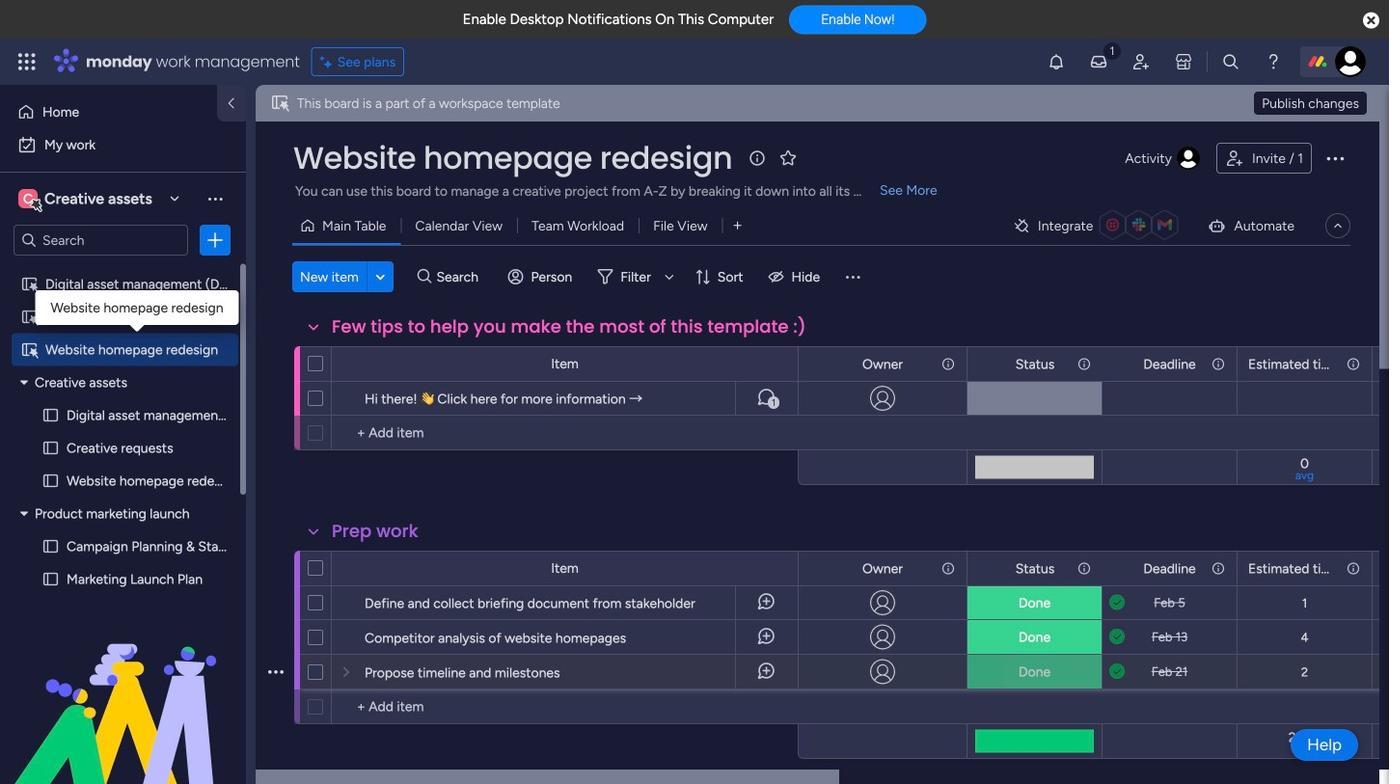 Task type: describe. For each thing, give the bounding box(es) containing it.
0 vertical spatial option
[[12, 96, 206, 127]]

1 horizontal spatial column information image
[[1077, 357, 1092, 372]]

add to favorites image
[[779, 148, 798, 167]]

1 public board under template workspace image from the top
[[20, 275, 39, 293]]

1 v2 done deadline image from the top
[[1110, 594, 1125, 612]]

2 vertical spatial option
[[0, 267, 246, 271]]

arrow down image
[[658, 265, 681, 289]]

add view image
[[734, 219, 742, 233]]

dapulse close image
[[1364, 11, 1380, 31]]

update feed image
[[1089, 52, 1109, 71]]

2 v2 done deadline image from the top
[[1110, 663, 1125, 681]]

4 public board image from the top
[[41, 537, 60, 556]]

v2 search image
[[418, 266, 432, 288]]

board activity image
[[1177, 147, 1200, 170]]

2 public board image from the top
[[41, 439, 60, 457]]



Task type: vqa. For each thing, say whether or not it's contained in the screenshot.
Filter dashboard by text search field
no



Task type: locate. For each thing, give the bounding box(es) containing it.
caret down image
[[20, 376, 28, 389]]

Search in workspace field
[[41, 229, 161, 251]]

options image down the workspace options icon
[[206, 231, 225, 250]]

public board under template workspace image
[[20, 275, 39, 293], [20, 341, 39, 359]]

public board under template workspace image down public board under template workspace icon
[[20, 341, 39, 359]]

john smith image
[[1336, 46, 1366, 77]]

0 horizontal spatial column information image
[[941, 357, 956, 372]]

lottie animation image
[[0, 590, 246, 785]]

public board image
[[41, 406, 60, 425], [41, 439, 60, 457], [41, 472, 60, 490], [41, 537, 60, 556], [41, 570, 60, 589]]

select product image
[[17, 52, 37, 71]]

list box
[[0, 264, 266, 723]]

1 public board image from the top
[[41, 406, 60, 425]]

monday marketplace image
[[1174, 52, 1194, 71]]

v2 done deadline image
[[1110, 628, 1125, 647]]

menu image
[[844, 267, 863, 287]]

1 vertical spatial public board under template workspace image
[[20, 341, 39, 359]]

v2 done deadline image up v2 done deadline icon
[[1110, 594, 1125, 612]]

notifications image
[[1047, 52, 1066, 71]]

option
[[12, 96, 206, 127], [12, 129, 234, 160], [0, 267, 246, 271]]

column information image
[[941, 357, 956, 372], [1077, 357, 1092, 372], [1211, 561, 1227, 577]]

show board description image
[[746, 149, 769, 168]]

angle down image
[[376, 270, 385, 284]]

1 vertical spatial v2 done deadline image
[[1110, 663, 1125, 681]]

0 vertical spatial options image
[[1324, 147, 1347, 170]]

3 public board image from the top
[[41, 472, 60, 490]]

1 vertical spatial option
[[12, 129, 234, 160]]

Search field
[[432, 263, 490, 290]]

v2 done deadline image
[[1110, 594, 1125, 612], [1110, 663, 1125, 681]]

help image
[[1264, 52, 1283, 71]]

see plans image
[[320, 51, 337, 73]]

1 vertical spatial options image
[[206, 231, 225, 250]]

options image up collapse board header "image"
[[1324, 147, 1347, 170]]

caret down image
[[20, 507, 28, 521]]

5 public board image from the top
[[41, 570, 60, 589]]

2 public board under template workspace image from the top
[[20, 341, 39, 359]]

0 horizontal spatial options image
[[206, 231, 225, 250]]

column information image
[[1211, 357, 1227, 372], [1346, 357, 1362, 372], [941, 561, 956, 577], [1077, 561, 1092, 577], [1346, 561, 1362, 577]]

invite members image
[[1132, 52, 1151, 71]]

lottie animation element
[[0, 590, 246, 785]]

None field
[[289, 138, 737, 179], [327, 315, 811, 340], [858, 354, 908, 375], [1011, 354, 1060, 375], [1139, 354, 1201, 375], [1244, 354, 1341, 375], [327, 519, 423, 544], [858, 558, 908, 579], [1011, 558, 1060, 579], [1139, 558, 1201, 579], [1244, 558, 1341, 579], [289, 138, 737, 179], [327, 315, 811, 340], [858, 354, 908, 375], [1011, 354, 1060, 375], [1139, 354, 1201, 375], [1244, 354, 1341, 375], [327, 519, 423, 544], [858, 558, 908, 579], [1011, 558, 1060, 579], [1139, 558, 1201, 579], [1244, 558, 1341, 579]]

public board under template workspace image up public board under template workspace icon
[[20, 275, 39, 293]]

0 vertical spatial public board under template workspace image
[[20, 275, 39, 293]]

workspace selection element
[[18, 187, 155, 212]]

workspace image
[[18, 188, 38, 209]]

search everything image
[[1222, 52, 1241, 71]]

public board under template workspace image
[[20, 308, 39, 326]]

options image
[[1324, 147, 1347, 170], [206, 231, 225, 250]]

collapse board header image
[[1331, 218, 1346, 234]]

1 image
[[1104, 40, 1121, 61]]

v2 done deadline image down v2 done deadline icon
[[1110, 663, 1125, 681]]

1 horizontal spatial options image
[[1324, 147, 1347, 170]]

workspace options image
[[206, 189, 225, 208]]

0 vertical spatial v2 done deadline image
[[1110, 594, 1125, 612]]

2 horizontal spatial column information image
[[1211, 561, 1227, 577]]



